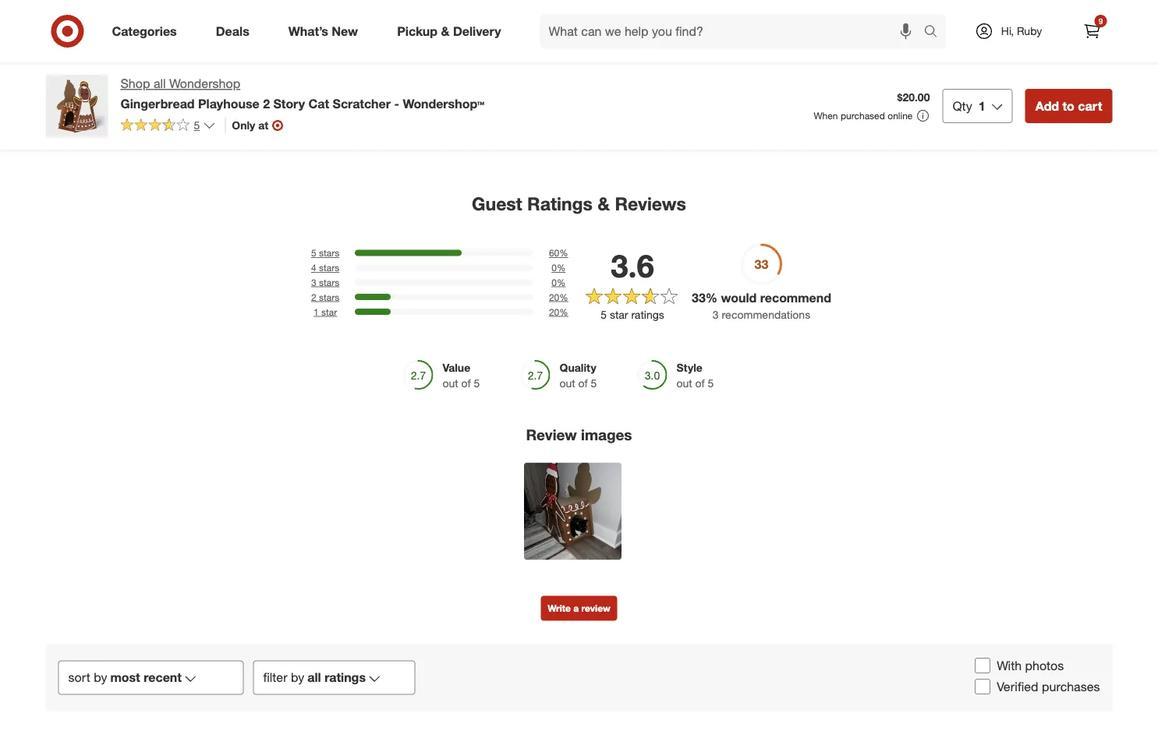 Task type: locate. For each thing, give the bounding box(es) containing it.
0 horizontal spatial purina
[[214, 31, 245, 45]]

chicken up 10lbs
[[874, 45, 913, 59]]

& inside $11.49 purina tidy cats free & clean unscented multi- cat clumping litter - 20lbs
[[322, 31, 329, 45]]

hi, ruby
[[1001, 24, 1042, 38]]

$11.49 up glade
[[373, 18, 406, 31]]

0 vertical spatial 0
[[552, 262, 557, 274]]

out inside value out of 5
[[443, 377, 458, 390]]

2 0 from the top
[[552, 277, 557, 288]]

- down free
[[312, 59, 316, 72]]

1 horizontal spatial ratings
[[631, 308, 664, 321]]

0 horizontal spatial 2
[[263, 96, 270, 111]]

$11.49 purina tidy cats with glade tough odor solutions multiple cats clumping litter - 20lbs
[[373, 18, 486, 86]]

star
[[321, 306, 337, 318], [610, 308, 628, 321]]

1 vertical spatial 3
[[713, 308, 719, 322]]

2 20lbs from the left
[[459, 72, 485, 86]]

food inside $10.49 purina one healthy kitten formula premium chicken flavor dry cat food - 3.5lbs
[[532, 72, 557, 86]]

1 horizontal spatial out
[[560, 377, 575, 390]]

1 horizontal spatial with
[[850, 45, 871, 59]]

0 horizontal spatial flavor
[[575, 59, 604, 72]]

1 horizontal spatial chicken
[[874, 45, 913, 59]]

0
[[552, 262, 557, 274], [552, 277, 557, 288]]

0 vertical spatial 2
[[263, 96, 270, 111]]

cat inside $1.99 sheba meaty tender sticks tuna flavor jerky cat treats - 0.7oz/5ct
[[1009, 59, 1027, 72]]

$1.99
[[1009, 18, 1036, 31]]

cat inside the "shop all wondershop gingerbread playhouse 2 story cat scratcher - wondershop™"
[[308, 96, 329, 111]]

- left 10lbs
[[878, 72, 883, 86]]

1 horizontal spatial 3
[[713, 308, 719, 322]]

care
[[104, 31, 127, 45]]

of inside style out of 5
[[695, 377, 705, 390]]

cat inside $20.49 arm & hammer double duty advanced odor control clumping cat litter - 40lbs
[[780, 59, 797, 72]]

1 out from the left
[[443, 377, 458, 390]]

of down style
[[695, 377, 705, 390]]

- up wondershop™ at the top left of the page
[[451, 72, 455, 86]]

clumping down deals link
[[234, 59, 281, 72]]

0 horizontal spatial all
[[154, 76, 166, 91]]

star for 1
[[321, 306, 337, 318]]

purina left one
[[532, 31, 563, 45]]

0 horizontal spatial 20lbs
[[214, 72, 241, 86]]

3 stars from the top
[[319, 277, 339, 288]]

by right filter
[[291, 670, 304, 686]]

sponsored down $28.49
[[55, 59, 101, 70]]

1 horizontal spatial all
[[307, 670, 321, 686]]

1 0 from the top
[[552, 262, 557, 274]]

tidy right glade
[[407, 31, 428, 45]]

1 stars from the top
[[319, 247, 339, 259]]

dry
[[608, 59, 625, 72], [917, 59, 934, 72]]

food left 10lbs
[[850, 72, 875, 86]]

2 horizontal spatial of
[[695, 377, 705, 390]]

ratings
[[631, 308, 664, 321], [325, 670, 366, 686]]

out down value
[[443, 377, 458, 390]]

odor down pickup & delivery
[[438, 45, 462, 59]]

1 food from the left
[[532, 72, 557, 86]]

search
[[917, 25, 954, 40]]

out for style out of 5
[[676, 377, 692, 390]]

$11.49 purina tidy cats free & clean unscented multi- cat clumping litter - 20lbs
[[214, 18, 330, 86]]

review
[[526, 426, 577, 444]]

star down 3.6
[[610, 308, 628, 321]]

3 of from the left
[[695, 377, 705, 390]]

- inside the "shop all wondershop gingerbread playhouse 2 story cat scratcher - wondershop™"
[[394, 96, 399, 111]]

2 horizontal spatial out
[[676, 377, 692, 390]]

- right treats
[[1062, 59, 1066, 72]]

1 vertical spatial sponsored
[[214, 72, 260, 84]]

out for value out of 5
[[443, 377, 458, 390]]

add to cart button
[[1025, 89, 1112, 123]]

food
[[532, 72, 557, 86], [850, 72, 875, 86]]

$11.49 inside $11.49 purina tidy cats free & clean unscented multi- cat clumping litter - 20lbs
[[214, 18, 247, 31]]

1 horizontal spatial tidy
[[248, 31, 269, 45]]

chicken inside blue buffalo tastefuls with chicken indoor natural adult dry cat food - 10lbs
[[874, 45, 913, 59]]

all
[[154, 76, 166, 91], [307, 670, 321, 686]]

with inside $11.49 purina tidy cats with glade tough odor solutions multiple cats clumping litter - 20lbs
[[457, 31, 477, 45]]

litter inside $28.49 tidy cats care alert cat litter - 8lbs sponsored
[[55, 45, 80, 59]]

- right scratcher
[[394, 96, 399, 111]]

1 horizontal spatial food
[[850, 72, 875, 86]]

blue buffalo tastefuls with chicken indoor natural adult dry cat food - 10lbs
[[850, 31, 955, 86]]

star for 5
[[610, 308, 628, 321]]

tough
[[405, 45, 435, 59]]

ratings right filter
[[325, 670, 366, 686]]

hi,
[[1001, 24, 1014, 38]]

litter down duty
[[691, 72, 716, 86]]

chicken down one
[[532, 59, 572, 72]]

& right ratings
[[598, 193, 610, 215]]

1 $11.49 from the left
[[214, 18, 247, 31]]

What can we help you find? suggestions appear below search field
[[539, 14, 928, 48]]

1 20 % from the top
[[549, 291, 568, 303]]

litter inside $11.49 purina tidy cats free & clean unscented multi- cat clumping litter - 20lbs
[[284, 59, 309, 72]]

2 food from the left
[[850, 72, 875, 86]]

3.6
[[611, 247, 654, 285]]

0 horizontal spatial odor
[[438, 45, 462, 59]]

purina inside $11.49 purina tidy cats free & clean unscented multi- cat clumping litter - 20lbs
[[214, 31, 245, 45]]

1 vertical spatial 0 %
[[552, 277, 566, 288]]

0 horizontal spatial of
[[461, 377, 471, 390]]

& right free
[[322, 31, 329, 45]]

odor right hammer
[[769, 45, 794, 59]]

with
[[457, 31, 477, 45], [850, 45, 871, 59]]

cat down healthy
[[628, 59, 645, 72]]

- left 40lbs
[[719, 72, 724, 86]]

food down 'kitten'
[[532, 72, 557, 86]]

ratings down 3.6
[[631, 308, 664, 321]]

% for 4 stars
[[557, 262, 566, 274]]

20 for stars
[[549, 291, 559, 303]]

1 horizontal spatial purina
[[373, 31, 404, 45]]

1 0 % from the top
[[552, 262, 566, 274]]

2 of from the left
[[578, 377, 588, 390]]

write
[[548, 603, 571, 615]]

cat right story
[[308, 96, 329, 111]]

2 20 % from the top
[[549, 306, 568, 318]]

0 vertical spatial 20 %
[[549, 291, 568, 303]]

1 of from the left
[[461, 377, 471, 390]]

1 vertical spatial 1
[[313, 306, 319, 318]]

litter
[[55, 45, 80, 59], [284, 59, 309, 72], [423, 72, 448, 86], [691, 72, 716, 86]]

0 horizontal spatial by
[[94, 670, 107, 686]]

1 20 from the top
[[549, 291, 559, 303]]

0 for 4 stars
[[552, 262, 557, 274]]

0 horizontal spatial chicken
[[532, 59, 572, 72]]

sheba
[[1009, 31, 1041, 45]]

0 vertical spatial sponsored
[[55, 59, 101, 70]]

stars up 2 stars
[[319, 277, 339, 288]]

1 vertical spatial ratings
[[325, 670, 366, 686]]

0 vertical spatial ratings
[[631, 308, 664, 321]]

jerky
[[1100, 45, 1127, 59]]

clumping down hammer
[[730, 59, 777, 72]]

0 %
[[552, 262, 566, 274], [552, 277, 566, 288]]

chicken inside $10.49 purina one healthy kitten formula premium chicken flavor dry cat food - 3.5lbs
[[532, 59, 572, 72]]

with left buffalo
[[850, 45, 871, 59]]

1 horizontal spatial star
[[610, 308, 628, 321]]

with
[[997, 658, 1022, 674]]

5 star ratings
[[601, 308, 664, 321]]

of inside value out of 5
[[461, 377, 471, 390]]

4 stars from the top
[[319, 291, 339, 303]]

0 vertical spatial 20
[[549, 291, 559, 303]]

all right filter
[[307, 670, 321, 686]]

1 horizontal spatial dry
[[917, 59, 934, 72]]

2 0 % from the top
[[552, 277, 566, 288]]

photos
[[1025, 658, 1064, 674]]

stars for 3 stars
[[319, 277, 339, 288]]

purina up solutions
[[373, 31, 404, 45]]

cat right alert
[[157, 31, 174, 45]]

cat up wondershop
[[214, 59, 231, 72]]

when
[[814, 110, 838, 122]]

20 %
[[549, 291, 568, 303], [549, 306, 568, 318]]

0 horizontal spatial 3
[[311, 277, 316, 288]]

odor for clumping
[[769, 45, 794, 59]]

3 out from the left
[[676, 377, 692, 390]]

0 horizontal spatial star
[[321, 306, 337, 318]]

1 horizontal spatial flavor
[[1068, 45, 1097, 59]]

review images
[[526, 426, 632, 444]]

litter up wondershop™ at the top left of the page
[[423, 72, 448, 86]]

20lbs inside $11.49 purina tidy cats with glade tough odor solutions multiple cats clumping litter - 20lbs
[[459, 72, 485, 86]]

odor inside $11.49 purina tidy cats with glade tough odor solutions multiple cats clumping litter - 20lbs
[[438, 45, 462, 59]]

glade
[[373, 45, 402, 59]]

1 horizontal spatial of
[[578, 377, 588, 390]]

1 purina from the left
[[214, 31, 245, 45]]

images
[[581, 426, 632, 444]]

0 horizontal spatial with
[[457, 31, 477, 45]]

blue
[[850, 31, 872, 45]]

0 vertical spatial 1
[[979, 98, 985, 113]]

out for quality out of 5
[[560, 377, 575, 390]]

2 out from the left
[[560, 377, 575, 390]]

stars up 1 star at the left top of the page
[[319, 291, 339, 303]]

$28.49
[[55, 18, 88, 31]]

duty
[[691, 45, 714, 59]]

8lbs
[[90, 45, 111, 59]]

3.5lbs
[[568, 72, 597, 86]]

20lbs up wondershop™ at the top left of the page
[[459, 72, 485, 86]]

0 % for 3 stars
[[552, 277, 566, 288]]

% for 2 stars
[[559, 291, 568, 303]]

3 left recommendations
[[713, 308, 719, 322]]

out inside quality out of 5
[[560, 377, 575, 390]]

3 down 4
[[311, 277, 316, 288]]

pickup & delivery link
[[384, 14, 521, 48]]

purina left unscented
[[214, 31, 245, 45]]

dry down healthy
[[608, 59, 625, 72]]

star down 2 stars
[[321, 306, 337, 318]]

clumping inside $20.49 arm & hammer double duty advanced odor control clumping cat litter - 40lbs
[[730, 59, 777, 72]]

chicken
[[874, 45, 913, 59], [532, 59, 572, 72]]

litter down $28.49
[[55, 45, 80, 59]]

stars
[[319, 247, 339, 259], [319, 262, 339, 274], [319, 277, 339, 288], [319, 291, 339, 303]]

purina inside $11.49 purina tidy cats with glade tough odor solutions multiple cats clumping litter - 20lbs
[[373, 31, 404, 45]]

tidy inside $11.49 purina tidy cats free & clean unscented multi- cat clumping litter - 20lbs
[[248, 31, 269, 45]]

purchased
[[841, 110, 885, 122]]

2 stars from the top
[[319, 262, 339, 274]]

image of gingerbread playhouse 2 story cat scratcher - wondershop™ image
[[46, 75, 108, 137]]

2 horizontal spatial tidy
[[407, 31, 428, 45]]

of inside quality out of 5
[[578, 377, 588, 390]]

1 down 2 stars
[[313, 306, 319, 318]]

out down style
[[676, 377, 692, 390]]

2 odor from the left
[[769, 45, 794, 59]]

all inside the "shop all wondershop gingerbread playhouse 2 story cat scratcher - wondershop™"
[[154, 76, 166, 91]]

of
[[461, 377, 471, 390], [578, 377, 588, 390], [695, 377, 705, 390]]

stars up '3 stars'
[[319, 262, 339, 274]]

what's new
[[288, 23, 358, 39]]

1 odor from the left
[[438, 45, 462, 59]]

0 horizontal spatial dry
[[608, 59, 625, 72]]

recommendations
[[722, 308, 810, 322]]

0 horizontal spatial food
[[532, 72, 557, 86]]

2 horizontal spatial clumping
[[730, 59, 777, 72]]

clumping down glade
[[373, 72, 420, 86]]

tidy for $11.49 purina tidy cats with glade tough odor solutions multiple cats clumping litter - 20lbs
[[407, 31, 428, 45]]

1 horizontal spatial 20lbs
[[459, 72, 485, 86]]

cat down double
[[780, 59, 797, 72]]

recent
[[144, 670, 182, 686]]

purina
[[214, 31, 245, 45], [373, 31, 404, 45], [532, 31, 563, 45]]

cats
[[79, 31, 101, 45], [272, 31, 294, 45], [431, 31, 454, 45], [463, 59, 486, 72]]

dry right adult
[[917, 59, 934, 72]]

& right arm
[[715, 31, 721, 45]]

$1.99 sheba meaty tender sticks tuna flavor jerky cat treats - 0.7oz/5ct
[[1009, 18, 1127, 72]]

all up the gingerbread
[[154, 76, 166, 91]]

9
[[1099, 16, 1103, 26]]

shop all wondershop gingerbread playhouse 2 story cat scratcher - wondershop™
[[120, 76, 484, 111]]

2 tidy from the left
[[248, 31, 269, 45]]

guest
[[472, 193, 522, 215]]

cat down tastefuls
[[937, 59, 954, 72]]

- left 8lbs
[[83, 45, 87, 59]]

0 vertical spatial 0 %
[[552, 262, 566, 274]]

0 horizontal spatial $11.49
[[214, 18, 247, 31]]

1 right qty at right
[[979, 98, 985, 113]]

1 horizontal spatial odor
[[769, 45, 794, 59]]

out inside style out of 5
[[676, 377, 692, 390]]

of for style
[[695, 377, 705, 390]]

0 vertical spatial all
[[154, 76, 166, 91]]

cat left treats
[[1009, 59, 1027, 72]]

0 horizontal spatial sponsored
[[55, 59, 101, 70]]

0 horizontal spatial tidy
[[55, 31, 76, 45]]

tidy right clean
[[248, 31, 269, 45]]

$11.49 inside $11.49 purina tidy cats with glade tough odor solutions multiple cats clumping litter - 20lbs
[[373, 18, 406, 31]]

scratcher
[[333, 96, 391, 111]]

2 dry from the left
[[917, 59, 934, 72]]

- inside $20.49 arm & hammer double duty advanced odor control clumping cat litter - 40lbs
[[719, 72, 724, 86]]

litter up the "shop all wondershop gingerbread playhouse 2 story cat scratcher - wondershop™"
[[284, 59, 309, 72]]

tender
[[1077, 31, 1111, 45]]

only at
[[232, 118, 268, 132]]

60 %
[[549, 247, 568, 259]]

3 tidy from the left
[[407, 31, 428, 45]]

%
[[559, 247, 568, 259], [557, 262, 566, 274], [557, 277, 566, 288], [706, 291, 718, 306], [559, 291, 568, 303], [559, 306, 568, 318]]

2 purina from the left
[[373, 31, 404, 45]]

- inside $10.49 purina one healthy kitten formula premium chicken flavor dry cat food - 3.5lbs
[[560, 72, 565, 86]]

1 horizontal spatial clumping
[[373, 72, 420, 86]]

% inside 33 % would recommend 3 recommendations
[[706, 291, 718, 306]]

out down quality
[[560, 377, 575, 390]]

guest ratings & reviews
[[472, 193, 686, 215]]

- inside $11.49 purina tidy cats free & clean unscented multi- cat clumping litter - 20lbs
[[312, 59, 316, 72]]

pickup & delivery
[[397, 23, 501, 39]]

0 % for 4 stars
[[552, 262, 566, 274]]

5 link
[[120, 118, 215, 136]]

1 tidy from the left
[[55, 31, 76, 45]]

2 inside the "shop all wondershop gingerbread playhouse 2 story cat scratcher - wondershop™"
[[263, 96, 270, 111]]

2 up 1 star at the left top of the page
[[311, 291, 316, 303]]

1 horizontal spatial 2
[[311, 291, 316, 303]]

wondershop
[[169, 76, 240, 91]]

with up multiple
[[457, 31, 477, 45]]

2 20 from the top
[[549, 306, 559, 318]]

1 horizontal spatial by
[[291, 670, 304, 686]]

$11.49 up clean
[[214, 18, 247, 31]]

1 vertical spatial 0
[[552, 277, 557, 288]]

1 20lbs from the left
[[214, 72, 241, 86]]

1 horizontal spatial $11.49
[[373, 18, 406, 31]]

- left 3.5lbs
[[560, 72, 565, 86]]

- inside $28.49 tidy cats care alert cat litter - 8lbs sponsored
[[83, 45, 87, 59]]

tidy inside $11.49 purina tidy cats with glade tough odor solutions multiple cats clumping litter - 20lbs
[[407, 31, 428, 45]]

by
[[94, 670, 107, 686], [291, 670, 304, 686]]

2 up at
[[263, 96, 270, 111]]

1 vertical spatial 20 %
[[549, 306, 568, 318]]

of down quality
[[578, 377, 588, 390]]

purina for $10.49 purina one healthy kitten formula premium chicken flavor dry cat food - 3.5lbs
[[532, 31, 563, 45]]

shop
[[120, 76, 150, 91]]

sponsored up playhouse
[[214, 72, 260, 84]]

purina inside $10.49 purina one healthy kitten formula premium chicken flavor dry cat food - 3.5lbs
[[532, 31, 563, 45]]

of down value
[[461, 377, 471, 390]]

1 dry from the left
[[608, 59, 625, 72]]

1 horizontal spatial sponsored
[[214, 72, 260, 84]]

1 vertical spatial 20
[[549, 306, 559, 318]]

2 $11.49 from the left
[[373, 18, 406, 31]]

10lbs
[[886, 72, 912, 86]]

stars for 4 stars
[[319, 262, 339, 274]]

stars up 4 stars
[[319, 247, 339, 259]]

2 by from the left
[[291, 670, 304, 686]]

2 horizontal spatial purina
[[532, 31, 563, 45]]

odor inside $20.49 arm & hammer double duty advanced odor control clumping cat litter - 40lbs
[[769, 45, 794, 59]]

flavor
[[1068, 45, 1097, 59], [575, 59, 604, 72]]

tidy
[[55, 31, 76, 45], [248, 31, 269, 45], [407, 31, 428, 45]]

0 horizontal spatial out
[[443, 377, 458, 390]]

by right the sort
[[94, 670, 107, 686]]

0 horizontal spatial clumping
[[234, 59, 281, 72]]

3 purina from the left
[[532, 31, 563, 45]]

indoor
[[916, 45, 948, 59]]

out
[[443, 377, 458, 390], [560, 377, 575, 390], [676, 377, 692, 390]]

20lbs up playhouse
[[214, 72, 241, 86]]

of for value
[[461, 377, 471, 390]]

1 by from the left
[[94, 670, 107, 686]]

what's new link
[[275, 14, 378, 48]]

tidy left 8lbs
[[55, 31, 76, 45]]

tidy for $11.49 purina tidy cats free & clean unscented multi- cat clumping litter - 20lbs
[[248, 31, 269, 45]]



Task type: describe. For each thing, give the bounding box(es) containing it.
1 vertical spatial 2
[[311, 291, 316, 303]]

1 horizontal spatial 1
[[979, 98, 985, 113]]

filter
[[263, 670, 287, 686]]

& right pickup
[[441, 23, 450, 39]]

20 % for star
[[549, 306, 568, 318]]

verified
[[997, 679, 1038, 694]]

cats inside $11.49 purina tidy cats free & clean unscented multi- cat clumping litter - 20lbs
[[272, 31, 294, 45]]

delivery
[[453, 23, 501, 39]]

20 for star
[[549, 306, 559, 318]]

tuna
[[1042, 45, 1065, 59]]

add
[[1035, 98, 1059, 113]]

With photos checkbox
[[975, 658, 990, 674]]

$10.49 purina one healthy kitten formula premium chicken flavor dry cat food - 3.5lbs
[[532, 18, 650, 86]]

quality
[[560, 361, 596, 375]]

verified purchases
[[997, 679, 1100, 694]]

20lbs inside $11.49 purina tidy cats free & clean unscented multi- cat clumping litter - 20lbs
[[214, 72, 241, 86]]

advanced
[[717, 45, 766, 59]]

cat inside blue buffalo tastefuls with chicken indoor natural adult dry cat food - 10lbs
[[937, 59, 954, 72]]

60
[[549, 247, 559, 259]]

qty 1
[[952, 98, 985, 113]]

blue buffalo tastefuls with chicken indoor natural adult dry cat food - 10lbs link
[[850, 0, 978, 86]]

purina for $11.49 purina tidy cats free & clean unscented multi- cat clumping litter - 20lbs
[[214, 31, 245, 45]]

Verified purchases checkbox
[[975, 679, 990, 695]]

clumping inside $11.49 purina tidy cats free & clean unscented multi- cat clumping litter - 20lbs
[[234, 59, 281, 72]]

stars for 2 stars
[[319, 291, 339, 303]]

tidy inside $28.49 tidy cats care alert cat litter - 8lbs sponsored
[[55, 31, 76, 45]]

wondershop™
[[403, 96, 484, 111]]

0 horizontal spatial 1
[[313, 306, 319, 318]]

3 inside 33 % would recommend 3 recommendations
[[713, 308, 719, 322]]

purchases
[[1042, 679, 1100, 694]]

- inside $1.99 sheba meaty tender sticks tuna flavor jerky cat treats - 0.7oz/5ct
[[1062, 59, 1066, 72]]

20 % for stars
[[549, 291, 568, 303]]

food inside blue buffalo tastefuls with chicken indoor natural adult dry cat food - 10lbs
[[850, 72, 875, 86]]

pickup
[[397, 23, 438, 39]]

gingerbread
[[120, 96, 195, 111]]

sponsored inside $28.49 tidy cats care alert cat litter - 8lbs sponsored
[[55, 59, 101, 70]]

playhouse
[[198, 96, 259, 111]]

formula
[[564, 45, 604, 59]]

ruby
[[1017, 24, 1042, 38]]

hammer
[[724, 31, 767, 45]]

9 link
[[1075, 14, 1109, 48]]

recommend
[[760, 291, 831, 306]]

$11.49 for $11.49 purina tidy cats with glade tough odor solutions multiple cats clumping litter - 20lbs
[[373, 18, 406, 31]]

multiple
[[422, 59, 460, 72]]

cat inside $10.49 purina one healthy kitten formula premium chicken flavor dry cat food - 3.5lbs
[[628, 59, 645, 72]]

purina for $11.49 purina tidy cats with glade tough odor solutions multiple cats clumping litter - 20lbs
[[373, 31, 404, 45]]

0.7oz/5ct
[[1069, 59, 1114, 72]]

review
[[581, 603, 610, 615]]

write a review button
[[541, 596, 617, 621]]

categories link
[[99, 14, 196, 48]]

flavor inside $10.49 purina one healthy kitten formula premium chicken flavor dry cat food - 3.5lbs
[[575, 59, 604, 72]]

1 vertical spatial all
[[307, 670, 321, 686]]

33 % would recommend 3 recommendations
[[692, 291, 831, 322]]

$11.49 for $11.49 purina tidy cats free & clean unscented multi- cat clumping litter - 20lbs
[[214, 18, 247, 31]]

new
[[332, 23, 358, 39]]

write a review
[[548, 603, 610, 615]]

5 inside quality out of 5
[[591, 377, 597, 390]]

by for filter by
[[291, 670, 304, 686]]

clean
[[214, 45, 242, 59]]

dry inside $10.49 purina one healthy kitten formula premium chicken flavor dry cat food - 3.5lbs
[[608, 59, 625, 72]]

2 stars
[[311, 291, 339, 303]]

natural
[[850, 59, 885, 72]]

1 star
[[313, 306, 337, 318]]

style out of 5
[[676, 361, 714, 390]]

0 for 3 stars
[[552, 277, 557, 288]]

cat inside $11.49 purina tidy cats free & clean unscented multi- cat clumping litter - 20lbs
[[214, 59, 231, 72]]

guest review image 1 of 1, zoom in image
[[524, 463, 622, 560]]

clumping inside $11.49 purina tidy cats with glade tough odor solutions multiple cats clumping litter - 20lbs
[[373, 72, 420, 86]]

control
[[691, 59, 727, 72]]

quality out of 5
[[560, 361, 597, 390]]

- inside $11.49 purina tidy cats with glade tough odor solutions multiple cats clumping litter - 20lbs
[[451, 72, 455, 86]]

qty
[[952, 98, 972, 113]]

with inside blue buffalo tastefuls with chicken indoor natural adult dry cat food - 10lbs
[[850, 45, 871, 59]]

value out of 5
[[443, 361, 480, 390]]

deals
[[216, 23, 249, 39]]

dry inside blue buffalo tastefuls with chicken indoor natural adult dry cat food - 10lbs
[[917, 59, 934, 72]]

a
[[573, 603, 579, 615]]

solutions
[[373, 59, 419, 72]]

one
[[566, 31, 589, 45]]

$10.49
[[532, 18, 565, 31]]

% for 5 stars
[[559, 247, 568, 259]]

would
[[721, 291, 757, 306]]

kitten
[[532, 45, 561, 59]]

what's
[[288, 23, 328, 39]]

ratings
[[527, 193, 593, 215]]

value
[[443, 361, 470, 375]]

alert
[[130, 31, 154, 45]]

cart
[[1078, 98, 1102, 113]]

to
[[1062, 98, 1074, 113]]

33
[[692, 291, 706, 306]]

by for sort by
[[94, 670, 107, 686]]

0 horizontal spatial ratings
[[325, 670, 366, 686]]

when purchased online
[[814, 110, 913, 122]]

categories
[[112, 23, 177, 39]]

reviews
[[615, 193, 686, 215]]

flavor inside $1.99 sheba meaty tender sticks tuna flavor jerky cat treats - 0.7oz/5ct
[[1068, 45, 1097, 59]]

online
[[888, 110, 913, 122]]

4 stars
[[311, 262, 339, 274]]

search button
[[917, 14, 954, 51]]

5 inside style out of 5
[[708, 377, 714, 390]]

% for 3 stars
[[557, 277, 566, 288]]

$20.49
[[691, 18, 724, 31]]

litter inside $11.49 purina tidy cats with glade tough odor solutions multiple cats clumping litter - 20lbs
[[423, 72, 448, 86]]

5 stars
[[311, 247, 339, 259]]

add to cart
[[1035, 98, 1102, 113]]

with photos
[[997, 658, 1064, 674]]

cats inside $28.49 tidy cats care alert cat litter - 8lbs sponsored
[[79, 31, 101, 45]]

story
[[273, 96, 305, 111]]

& inside $20.49 arm & hammer double duty advanced odor control clumping cat litter - 40lbs
[[715, 31, 721, 45]]

premium
[[607, 45, 650, 59]]

sticks
[[1009, 45, 1039, 59]]

0 vertical spatial 3
[[311, 277, 316, 288]]

most
[[110, 670, 140, 686]]

double
[[770, 31, 804, 45]]

free
[[297, 31, 319, 45]]

litter inside $20.49 arm & hammer double duty advanced odor control clumping cat litter - 40lbs
[[691, 72, 716, 86]]

arm
[[691, 31, 711, 45]]

5 inside value out of 5
[[474, 377, 480, 390]]

buffalo
[[875, 31, 910, 45]]

odor for multiple
[[438, 45, 462, 59]]

cat inside $28.49 tidy cats care alert cat litter - 8lbs sponsored
[[157, 31, 174, 45]]

of for quality
[[578, 377, 588, 390]]

- inside blue buffalo tastefuls with chicken indoor natural adult dry cat food - 10lbs
[[878, 72, 883, 86]]

% for 1 star
[[559, 306, 568, 318]]

stars for 5 stars
[[319, 247, 339, 259]]

4
[[311, 262, 316, 274]]

meaty
[[1044, 31, 1074, 45]]

multi-
[[302, 45, 330, 59]]



Task type: vqa. For each thing, say whether or not it's contained in the screenshot.
/ to the right
no



